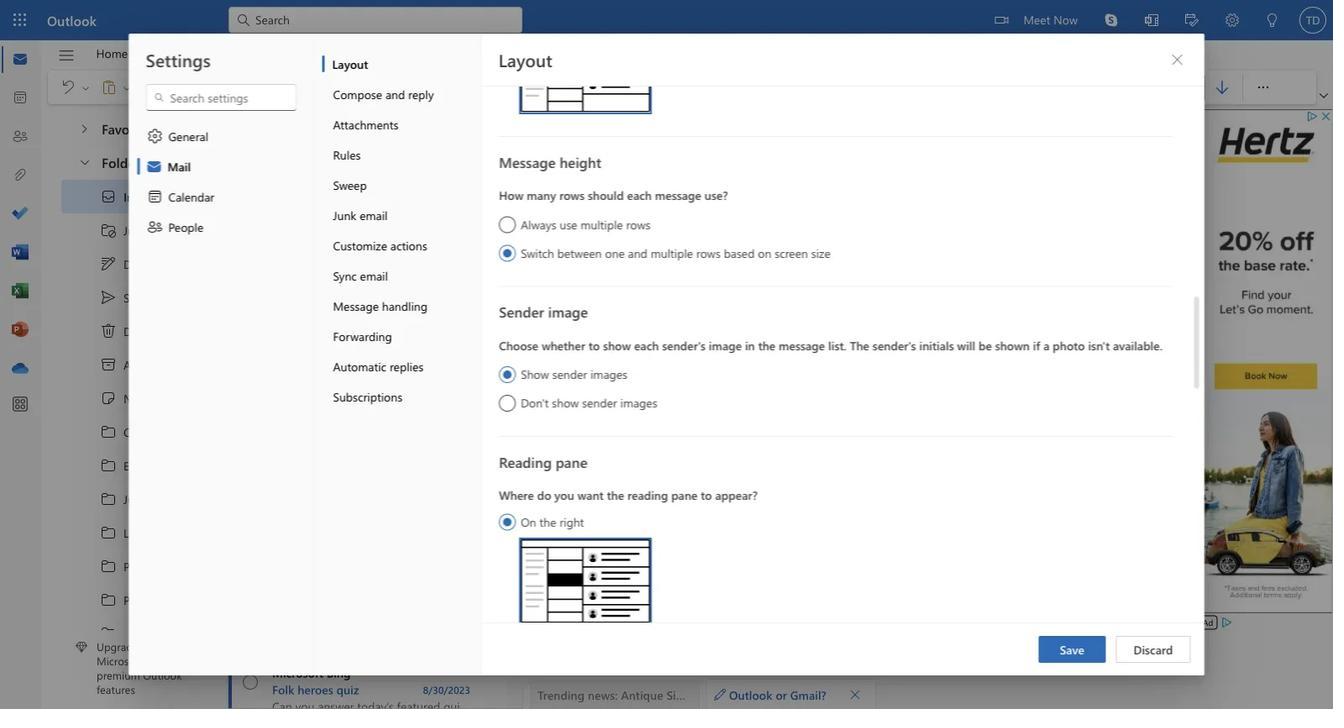 Task type: locate. For each thing, give the bounding box(es) containing it.
2 sender's from the left
[[873, 337, 916, 353]]

and
[[386, 86, 405, 102], [610, 242, 629, 258], [628, 245, 647, 261], [611, 447, 632, 462], [580, 614, 600, 629]]

0 vertical spatial more
[[632, 242, 659, 258]]

items for 
[[150, 290, 178, 305]]

bing
[[325, 226, 348, 241], [325, 294, 348, 309], [327, 430, 351, 445], [325, 498, 348, 513], [325, 597, 348, 613], [327, 665, 351, 681]]

 tree item
[[61, 415, 197, 449], [61, 449, 197, 482], [61, 482, 197, 516], [61, 516, 197, 550], [61, 550, 197, 583], [61, 583, 197, 617], [61, 617, 197, 650]]

2 horizontal spatial it
[[1011, 273, 1018, 289]]

 tree item up  events on the left bottom
[[61, 415, 197, 449]]

increase indent image
[[702, 79, 735, 96]]

1 horizontal spatial pane
[[671, 487, 698, 503]]

prefer left gmail
[[919, 273, 954, 289]]

choose whether to show each sender's image in the message list. the sender's initials will be shown if a photo isn't available.
[[499, 337, 1163, 353]]

clipboard group
[[51, 71, 167, 104]]

layout heading
[[499, 48, 553, 71]]

multiple up 'way'
[[651, 245, 693, 261]]

0 vertical spatial microsoft bing
[[272, 226, 348, 241]]

complain
[[451, 614, 500, 629]]

1 vertical spatial use
[[403, 379, 421, 394]]

quiz
[[381, 311, 403, 326], [343, 515, 365, 530], [337, 682, 359, 698]]

show down show sender images
[[552, 395, 579, 411]]

microsoft down updates
[[272, 430, 323, 445]]

images up don't show sender images
[[590, 366, 627, 382]]

0 horizontal spatial message
[[655, 187, 701, 203]]

message left list.
[[779, 337, 825, 353]]

 inside tree item
[[100, 323, 117, 340]]

0 horizontal spatial the
[[539, 514, 556, 529]]

 button
[[409, 74, 443, 101]]


[[153, 92, 165, 103]]

gmail? inside hey mike, which do you prefer to email with? outlook or gmail? i personally prefer gmail as it is connected to chrome so it makes for using it way easier. excited to hear back from you! sincerely, test
[[806, 273, 847, 289]]

microsoft up fun
[[272, 498, 322, 513]]

items inside " sent items"
[[150, 290, 178, 305]]

switch between one and multiple rows based on screen size
[[521, 245, 830, 261]]

0 horizontal spatial use
[[403, 379, 421, 394]]

trending up folk
[[272, 614, 318, 629]]

0 horizontal spatial prefer
[[621, 273, 656, 289]]

use inside microsoft updates to our terms of use
[[403, 379, 421, 394]]

sender image
[[499, 302, 588, 321]]

 inside layout tab panel
[[1171, 53, 1185, 66]]

0 horizontal spatial 
[[100, 323, 117, 340]]

 tree item down  looney
[[61, 550, 197, 583]]

 right premium features icon
[[100, 625, 117, 642]]

1 vertical spatial you
[[554, 487, 574, 503]]

1 vertical spatial rows
[[626, 216, 650, 232]]

you left want on the bottom of the page
[[554, 487, 574, 503]]

 pets
[[100, 592, 145, 608]]

0 vertical spatial tree
[[61, 106, 197, 146]]

 drafts
[[100, 255, 155, 272]]

microsoft bing for folk
[[272, 665, 351, 681]]

sender
[[552, 366, 587, 382], [582, 395, 617, 411]]

1 tree from the top
[[61, 106, 197, 146]]

only
[[360, 174, 384, 190]]

 tree item down  events on the left bottom
[[61, 482, 197, 516]]

each for message height
[[627, 187, 652, 203]]

trending up microsoft bing nfl fun facts quiz
[[272, 447, 319, 462]]

looney
[[124, 525, 161, 541]]

 tree item up june
[[61, 449, 197, 482]]

0 vertical spatial pane
[[556, 452, 587, 471]]

each inside choose whether to show each sender's image in the message list. the sender's initials will be shown if a photo isn't available. option group
[[634, 337, 659, 353]]

quiz right the 'heroes'
[[337, 682, 359, 698]]


[[1145, 129, 1158, 143]]

1 vertical spatial 
[[100, 323, 117, 340]]

 tree item down pets
[[61, 617, 197, 650]]

and inside microsoft bing trending news: putin powerless to complain about china… and more
[[580, 614, 600, 629]]

0 horizontal spatial do
[[537, 487, 551, 503]]

terms
[[356, 379, 386, 394]]

isn't
[[1088, 337, 1110, 353]]

 tree item
[[61, 348, 197, 382]]

message down sync email
[[333, 298, 379, 313]]

0 horizontal spatial you
[[554, 487, 574, 503]]

1 vertical spatial image
[[709, 337, 742, 353]]


[[1103, 129, 1116, 143], [100, 323, 117, 340]]

each down back
[[634, 337, 659, 353]]

to inside microsoft bing trending news: putin powerless to complain about china… and more
[[437, 614, 448, 629]]

2 vertical spatial rows
[[696, 245, 721, 261]]

1 horizontal spatial use
[[559, 216, 577, 232]]

legendary
[[272, 311, 327, 326]]

quiz for legendary monsters quiz
[[381, 311, 403, 326]]

you down one
[[598, 273, 619, 289]]

0 vertical spatial 
[[1171, 53, 1185, 66]]

365
[[145, 654, 163, 668]]

list.
[[828, 337, 847, 353]]

so
[[540, 289, 554, 305]]

bing up facts
[[325, 498, 348, 513]]

3 trending from the top
[[272, 614, 318, 629]]

and right what…
[[610, 242, 629, 258]]

1 trending from the top
[[272, 242, 318, 258]]

0 vertical spatial items
[[150, 290, 178, 305]]

each right should
[[627, 187, 652, 203]]

0 vertical spatial quiz
[[381, 311, 403, 326]]

 looney
[[100, 524, 161, 541]]

image left the 'in'
[[709, 337, 742, 353]]

0 vertical spatial gmail?
[[806, 273, 847, 289]]

1 horizontal spatial or
[[791, 273, 803, 289]]

size
[[811, 245, 830, 261]]

1 vertical spatial or
[[776, 687, 787, 702]]

1 vertical spatial microsoft bing
[[272, 294, 348, 309]]

tree
[[61, 106, 197, 146], [61, 180, 197, 709]]

1 horizontal spatial you
[[598, 273, 619, 289]]

it left is
[[1011, 273, 1018, 289]]

use right "of"
[[403, 379, 421, 394]]

 up  pets
[[100, 558, 117, 575]]

layout up 
[[332, 56, 368, 71]]

customize actions button
[[322, 230, 481, 261]]

 down 
[[100, 323, 117, 340]]

 left 'events'
[[100, 457, 117, 474]]

6  from the top
[[100, 592, 117, 608]]

1 vertical spatial trending
[[272, 447, 319, 462]]

 for rightmost  button
[[1171, 53, 1185, 66]]

0 vertical spatial  button
[[1164, 46, 1191, 73]]

1 vertical spatial the
[[607, 487, 624, 503]]

 archive
[[100, 356, 162, 373]]

document containing settings
[[0, 0, 1334, 709]]

2 trending from the top
[[272, 447, 319, 462]]

 tree item up " target"
[[61, 583, 197, 617]]

tab list
[[83, 40, 577, 66]]

appear?
[[715, 487, 757, 503]]

1 vertical spatial show
[[552, 395, 579, 411]]

more up the reading
[[635, 447, 663, 462]]

you inside option group
[[554, 487, 574, 503]]

to left 'way'
[[659, 273, 670, 289]]

for
[[608, 289, 624, 305]]

to do image
[[12, 206, 29, 223]]

sender's right the at top right
[[873, 337, 916, 353]]

a
[[1044, 337, 1050, 353]]

sender's down from
[[662, 337, 706, 353]]

folk
[[272, 682, 294, 698]]

compose and reply button
[[322, 79, 481, 109]]

pane
[[556, 452, 587, 471], [671, 487, 698, 503]]

bing inside microsoft bing nfl fun facts quiz
[[325, 498, 348, 513]]

junk inside button
[[333, 207, 357, 223]]

mail
[[168, 158, 191, 174]]

0 vertical spatial do
[[580, 273, 595, 289]]

quiz right facts
[[343, 515, 365, 530]]

0 vertical spatial or
[[791, 273, 803, 289]]

home button
[[84, 40, 140, 66]]

0 horizontal spatial message
[[333, 298, 379, 313]]

0 vertical spatial rows
[[559, 187, 584, 203]]

2 vertical spatial more
[[603, 614, 630, 629]]

 notes
[[100, 390, 154, 407]]

1 horizontal spatial 
[[1171, 53, 1185, 66]]

antique
[[353, 242, 394, 258]]

0 vertical spatial you
[[598, 273, 619, 289]]

more right one
[[632, 242, 659, 258]]

 button for folders tree item
[[70, 146, 98, 177]]

news: left putin at the bottom left of the page
[[321, 614, 350, 629]]

i
[[850, 273, 854, 289]]

photo
[[1053, 337, 1085, 353]]

our
[[334, 379, 352, 394]]

5  from the top
[[100, 558, 117, 575]]

 button
[[877, 74, 910, 101]]

 for the bottommost  button
[[850, 689, 861, 700]]

calendar
[[169, 189, 214, 204]]

1 prefer from the left
[[621, 273, 656, 289]]

low
[[477, 174, 499, 190]]

it right so
[[557, 289, 565, 305]]

bing down subscriptions
[[327, 430, 351, 445]]

will
[[957, 337, 975, 353]]

2 vertical spatial news:
[[321, 614, 350, 629]]

1 horizontal spatial do
[[580, 273, 595, 289]]

and right china… at the bottom
[[580, 614, 600, 629]]

layout tab panel
[[482, 0, 1205, 709]]

include group
[[1041, 71, 1165, 104]]

it left 'way'
[[661, 289, 668, 305]]

message left use?
[[655, 187, 701, 203]]

help
[[205, 45, 229, 61]]

1 horizontal spatial junk
[[333, 207, 357, 223]]

message inside layout tab panel
[[499, 152, 556, 171]]

 tree item
[[61, 382, 197, 415]]

outlook down on
[[742, 273, 789, 289]]

 left looney
[[100, 524, 117, 541]]

microsoft bing up legendary
[[272, 294, 348, 309]]

microsoft inside microsoft updates to our terms of use
[[272, 362, 323, 377]]

do inside where do you want the reading pane to appear? option group
[[537, 487, 551, 503]]

1 vertical spatial quiz
[[343, 515, 365, 530]]

 tree item
[[61, 247, 197, 281]]

microsoft bing down junk email
[[272, 226, 348, 241]]

items for 
[[167, 323, 195, 339]]

hey mike, which do you prefer to email with? outlook or gmail? i personally prefer gmail as it is connected to chrome so it makes for using it way easier. excited to hear back from you! sincerely, test
[[540, 256, 1158, 357]]

to left the complain
[[437, 614, 448, 629]]

outlook up '' button
[[47, 11, 97, 29]]

1 vertical spatial items
[[167, 323, 195, 339]]

2 horizontal spatial the
[[758, 337, 776, 353]]

email
[[150, 222, 178, 238]]

outlook right the "premium" on the left bottom of the page
[[143, 668, 182, 683]]

show sender images
[[521, 366, 627, 382]]

1  from the top
[[100, 424, 117, 440]]

1 horizontal spatial 
[[1103, 129, 1116, 143]]

0 vertical spatial the
[[758, 337, 776, 353]]

layout right draw
[[499, 48, 553, 71]]

outlook inside banner
[[47, 11, 97, 29]]

1 horizontal spatial layout
[[499, 48, 553, 71]]

trending inside microsoft bing trending news: should supreme court disqualify trump from… and more
[[272, 447, 319, 462]]

1 vertical spatial pane
[[671, 487, 698, 503]]

disqualify
[[480, 447, 532, 462]]

1 vertical spatial news:
[[323, 447, 352, 462]]

and right from…
[[611, 447, 632, 462]]

tab list inside application
[[83, 40, 577, 66]]

from
[[660, 305, 687, 322]]

pane up want on the bottom of the page
[[556, 452, 587, 471]]

0 vertical spatial trending
[[272, 242, 318, 258]]

 for  pets
[[100, 592, 117, 608]]

is
[[1021, 273, 1031, 289]]

temu
[[272, 174, 301, 190]]

application
[[0, 0, 1334, 709]]

settings tab list
[[129, 34, 314, 676]]

microsoft up updates
[[272, 362, 323, 377]]

help button
[[192, 40, 242, 66]]

2 vertical spatial microsoft bing
[[272, 665, 351, 681]]

0 horizontal spatial pane
[[556, 452, 587, 471]]

 inside folders tree item
[[78, 155, 92, 169]]

today
[[388, 174, 419, 190]]

rows right many
[[559, 187, 584, 203]]

3  from the top
[[100, 491, 117, 508]]

attachments button
[[322, 109, 481, 140]]

1 vertical spatial message
[[779, 337, 825, 353]]

email up the "customize actions"
[[360, 207, 388, 223]]

reading pane main content
[[524, 105, 1195, 709]]

1 horizontal spatial image
[[709, 337, 742, 353]]

email
[[360, 207, 388, 223], [360, 268, 388, 283], [673, 273, 705, 289]]

set your advertising preferences image
[[1221, 616, 1234, 629]]

rows down how many rows should each message use?
[[626, 216, 650, 232]]

message inside button
[[333, 298, 379, 313]]

options button
[[511, 40, 577, 66]]

 right the  
[[1103, 129, 1116, 143]]

and left reply
[[386, 86, 405, 102]]

pane right the reading
[[671, 487, 698, 503]]

0 vertical spatial use
[[559, 216, 577, 232]]

 inside button
[[1103, 129, 1116, 143]]

bing down facts
[[325, 597, 348, 613]]

news:
[[321, 242, 350, 258], [323, 447, 352, 462], [321, 614, 350, 629]]

image up sincerely,
[[548, 302, 588, 321]]

to button
[[540, 166, 592, 193]]


[[885, 79, 902, 96]]

0 horizontal spatial junk
[[124, 222, 147, 238]]

microsoft bing nfl fun facts quiz
[[272, 498, 365, 530]]

microsoft down temu
[[272, 226, 322, 241]]

more inside microsoft bing trending news: should supreme court disqualify trump from… and more
[[635, 447, 663, 462]]

microsoft inside microsoft bing trending news: should supreme court disqualify trump from… and more
[[272, 430, 323, 445]]

events
[[124, 458, 157, 473]]

0 vertical spatial sender
[[552, 366, 587, 382]]

do inside hey mike, which do you prefer to email with? outlook or gmail? i personally prefer gmail as it is connected to chrome so it makes for using it way easier. excited to hear back from you! sincerely, test
[[580, 273, 595, 289]]

2 vertical spatial the
[[539, 514, 556, 529]]

4  from the top
[[100, 524, 117, 541]]

more right china… at the bottom
[[603, 614, 630, 629]]


[[851, 79, 868, 96]]

using
[[627, 289, 658, 305]]

1 horizontal spatial message
[[499, 152, 556, 171]]

replies
[[390, 358, 424, 374]]

putin
[[353, 614, 380, 629]]

 button
[[843, 74, 877, 101]]

trending left "customize" on the top of page
[[272, 242, 318, 258]]

1  tree item from the top
[[61, 415, 197, 449]]

height
[[559, 152, 601, 171]]

news: left should on the left of the page
[[323, 447, 352, 462]]

8/30/2023
[[423, 683, 471, 697]]

0 vertical spatial message
[[499, 152, 556, 171]]

0 horizontal spatial 
[[850, 689, 861, 700]]

the right want on the bottom of the page
[[607, 487, 624, 503]]

news: inside microsoft bing trending news: should supreme court disqualify trump from… and more
[[323, 447, 352, 462]]

mail image
[[12, 51, 29, 68]]

to right upgrade
[[142, 639, 152, 654]]

 tree item up  personal
[[61, 516, 197, 550]]

to left our
[[320, 379, 331, 394]]

upgrade to microsoft 365 with premium outlook features
[[97, 639, 186, 697]]

back
[[629, 305, 657, 322]]

1 vertical spatial message
[[333, 298, 379, 313]]

folk heroes quiz
[[272, 682, 359, 698]]

 for 
[[1103, 129, 1116, 143]]

3 microsoft bing from the top
[[272, 665, 351, 681]]

and inside how many rows should each message use? option group
[[628, 245, 647, 261]]

use up the &
[[559, 216, 577, 232]]

1 horizontal spatial multiple
[[651, 245, 693, 261]]

outlook banner
[[0, 0, 1334, 40]]

0 vertical spatial show
[[603, 337, 631, 353]]

tab list containing home
[[83, 40, 577, 66]]

6  tree item from the top
[[61, 583, 197, 617]]

microsoft down fun
[[272, 597, 322, 613]]

bullets image
[[601, 79, 635, 96]]

and right one
[[628, 245, 647, 261]]

0 horizontal spatial show
[[552, 395, 579, 411]]


[[567, 79, 584, 96]]


[[995, 13, 1009, 27]]

2 vertical spatial quiz
[[337, 682, 359, 698]]

items right deleted
[[167, 323, 195, 339]]

0 vertical spatial 
[[1103, 129, 1116, 143]]

1 vertical spatial gmail?
[[791, 687, 827, 702]]

email down antique
[[360, 268, 388, 283]]

the right on
[[539, 514, 556, 529]]

1 microsoft bing from the top
[[272, 226, 348, 241]]


[[1171, 53, 1185, 66], [850, 689, 861, 700]]

show down hear
[[603, 337, 631, 353]]

2  from the top
[[100, 457, 117, 474]]

or right 
[[776, 687, 787, 702]]

1 vertical spatial tree
[[61, 180, 197, 709]]

don't
[[521, 395, 549, 411]]

news: inside microsoft bing trending news: putin powerless to complain about china… and more
[[321, 614, 350, 629]]

1 vertical spatial do
[[537, 487, 551, 503]]

reading pane
[[499, 452, 587, 471]]

Search settings search field
[[165, 89, 279, 106]]

sender down whether
[[552, 366, 587, 382]]

1 horizontal spatial prefer
[[919, 273, 954, 289]]

more inside microsoft bing trending news: putin powerless to complain about china… and more
[[603, 614, 630, 629]]

 left june
[[100, 491, 117, 508]]

items inside  deleted items
[[167, 323, 195, 339]]

trending inside microsoft bing trending news: putin powerless to complain about china… and more
[[272, 614, 318, 629]]

if
[[1033, 337, 1040, 353]]

 inside reading pane main content
[[850, 689, 861, 700]]

you
[[598, 273, 619, 289], [554, 487, 574, 503]]

0 horizontal spatial  button
[[70, 146, 98, 177]]

where
[[499, 487, 534, 503]]

document
[[0, 0, 1334, 709]]

sender down show sender images
[[582, 395, 617, 411]]

0 horizontal spatial layout
[[332, 56, 368, 71]]

2 tree from the top
[[61, 180, 197, 709]]

do up on the right
[[537, 487, 551, 503]]

each inside how many rows should each message use? option group
[[627, 187, 652, 203]]

dialog
[[0, 0, 1334, 709]]

outlook
[[47, 11, 97, 29], [742, 273, 789, 289], [143, 668, 182, 683], [729, 687, 773, 702]]

0 vertical spatial each
[[627, 187, 652, 203]]

inbox
[[124, 189, 154, 204]]

do right which in the left of the page
[[580, 273, 595, 289]]

microsoft bing
[[272, 226, 348, 241], [272, 294, 348, 309], [272, 665, 351, 681]]

2 vertical spatial trending
[[272, 614, 318, 629]]

outlook inside hey mike, which do you prefer to email with? outlook or gmail? i personally prefer gmail as it is connected to chrome so it makes for using it way easier. excited to hear back from you! sincerely, test
[[742, 273, 789, 289]]

multiple down should
[[580, 216, 623, 232]]

excel image
[[12, 283, 29, 300]]

message up prices
[[499, 152, 556, 171]]

0 horizontal spatial  button
[[844, 683, 867, 706]]

or down screen
[[791, 273, 803, 289]]

7  from the top
[[100, 625, 117, 642]]

1 horizontal spatial sender's
[[873, 337, 916, 353]]

images down show sender images
[[620, 395, 657, 411]]

junk down sweep at the left top of the page
[[333, 207, 357, 223]]

2 horizontal spatial  button
[[322, 76, 335, 99]]

email inside hey mike, which do you prefer to email with? outlook or gmail? i personally prefer gmail as it is connected to chrome so it makes for using it way easier. excited to hear back from you! sincerely, test
[[673, 273, 705, 289]]

0 horizontal spatial sender's
[[662, 337, 706, 353]]

0 vertical spatial image
[[548, 302, 588, 321]]

Add a subject text field
[[530, 208, 1040, 235]]

prefer up back
[[621, 273, 656, 289]]

news: for microsoft bing trending news: putin powerless to complain about china… and more
[[321, 614, 350, 629]]

 button inside folders tree item
[[70, 146, 98, 177]]

use?
[[704, 187, 728, 203]]


[[384, 79, 401, 96]]

1 horizontal spatial message
[[779, 337, 825, 353]]

microsoft down " target"
[[97, 654, 142, 668]]

how many rows should each message use? option group
[[499, 183, 1173, 264]]

0 horizontal spatial multiple
[[580, 216, 623, 232]]

 left pets
[[100, 592, 117, 608]]

1 vertical spatial 
[[850, 689, 861, 700]]

2 microsoft bing from the top
[[272, 294, 348, 309]]

microsoft bing trending news: should supreme court disqualify trump from… and more
[[272, 430, 663, 462]]

forwarding button
[[322, 321, 481, 351]]

reading
[[627, 487, 668, 503]]



Task type: vqa. For each thing, say whether or not it's contained in the screenshot.
 for  Looney
yes



Task type: describe. For each thing, give the bounding box(es) containing it.
more for microsoft bing trending news: putin powerless to complain about china… and more
[[603, 614, 630, 629]]

general
[[169, 128, 208, 144]]

legendary monsters quiz
[[272, 311, 403, 326]]

7  tree item from the top
[[61, 617, 197, 650]]

reply
[[409, 86, 434, 102]]

1 horizontal spatial it
[[661, 289, 668, 305]]

makes
[[567, 289, 606, 305]]

switch
[[521, 245, 554, 261]]

 deleted items
[[100, 323, 195, 340]]

should
[[356, 447, 393, 462]]

gmail
[[957, 273, 991, 289]]

bing inside microsoft bing trending news: putin powerless to complain about china… and more
[[325, 597, 348, 613]]

email for sync email
[[360, 268, 388, 283]]

with?
[[708, 273, 739, 289]]

to left appear?
[[701, 487, 712, 503]]

1 horizontal spatial the
[[607, 487, 624, 503]]

bing down junk email
[[325, 226, 348, 241]]

microsoft up folk
[[272, 665, 323, 681]]

trending for microsoft bing trending news: putin powerless to complain about china… and more
[[272, 614, 318, 629]]

microsoft bing for trending
[[272, 226, 348, 241]]

 for  june 2023
[[100, 491, 117, 508]]

sewing
[[433, 242, 470, 258]]

message for message height
[[499, 152, 556, 171]]

message for message handling
[[333, 298, 379, 313]]

ad
[[1203, 617, 1214, 628]]

 events
[[100, 457, 157, 474]]

0 vertical spatial news:
[[321, 242, 350, 258]]

settings
[[146, 48, 211, 71]]

0 vertical spatial multiple
[[580, 216, 623, 232]]

as
[[994, 273, 1008, 289]]

microsoft inside microsoft bing trending news: putin powerless to complain about china… and more
[[272, 597, 322, 613]]

microsoft inside upgrade to microsoft 365 with premium outlook features
[[97, 654, 142, 668]]

to right whether
[[588, 337, 600, 353]]

message list list box
[[229, 150, 663, 709]]

email for junk email
[[360, 207, 388, 223]]

message height
[[499, 152, 601, 171]]

microsoft up legendary
[[272, 294, 322, 309]]

connected
[[1033, 273, 1096, 289]]

subscriptions
[[333, 389, 403, 404]]

trending for microsoft bing trending news: should supreme court disqualify trump from… and more
[[272, 447, 319, 462]]

word image
[[12, 245, 29, 261]]

To text field
[[600, 169, 1116, 192]]

china…
[[539, 614, 577, 629]]

many
[[527, 187, 556, 203]]

sweep
[[333, 177, 367, 192]]

1 horizontal spatial  button
[[1164, 46, 1191, 73]]

to
[[559, 172, 572, 187]]

options
[[523, 45, 564, 61]]

tags group
[[1172, 71, 1240, 104]]

nfl
[[272, 515, 292, 530]]

1 horizontal spatial show
[[603, 337, 631, 353]]


[[58, 47, 75, 64]]

customize
[[333, 237, 387, 253]]

 inside the  
[[1073, 133, 1083, 143]]

4  tree item from the top
[[61, 516, 197, 550]]

 for  personal
[[100, 558, 117, 575]]


[[714, 689, 726, 700]]

settings heading
[[146, 48, 211, 71]]

 button for basic text group
[[269, 76, 282, 99]]

microsoft bing for legendary
[[272, 294, 348, 309]]

personally
[[856, 273, 917, 289]]

more apps image
[[12, 397, 29, 413]]

to inside microsoft updates to our terms of use
[[320, 379, 331, 394]]

discard
[[1134, 642, 1174, 657]]

 button
[[309, 117, 336, 144]]

hey
[[540, 256, 563, 273]]

archive
[[124, 357, 162, 373]]

and inside button
[[386, 86, 405, 102]]

numbering image
[[635, 79, 668, 96]]

 for  target
[[100, 625, 117, 642]]

to inside upgrade to microsoft 365 with premium outlook features
[[142, 639, 152, 654]]

each for sender image
[[634, 337, 659, 353]]

easier.
[[697, 289, 735, 305]]

1 vertical spatial sender
[[582, 395, 617, 411]]

quiz inside microsoft bing nfl fun facts quiz
[[343, 515, 365, 530]]

with
[[166, 654, 186, 668]]

calendar image
[[12, 90, 29, 107]]

junk inside  junk email
[[124, 222, 147, 238]]

tree containing 
[[61, 180, 197, 709]]

fun
[[296, 515, 313, 530]]

message inside how many rows should each message use? option group
[[655, 187, 701, 203]]

choose whether to show each sender's image in the message list. the sender's initials will be shown if a photo isn't available. option group
[[499, 333, 1173, 414]]

premium features image
[[76, 642, 87, 653]]

0 vertical spatial images
[[590, 366, 627, 382]]

 
[[1056, 129, 1083, 143]]

Select a conversation checkbox
[[232, 658, 272, 694]]

sincerely,
[[540, 322, 597, 338]]

 tree item
[[61, 180, 197, 213]]

attachments
[[333, 116, 399, 132]]

don't show sender images
[[521, 395, 657, 411]]

bing inside microsoft bing trending news: should supreme court disqualify trump from… and more
[[327, 430, 351, 445]]

 button
[[1093, 123, 1126, 150]]

news: for microsoft bing trending news: should supreme court disqualify trump from… and more
[[323, 447, 352, 462]]

5  tree item from the top
[[61, 550, 197, 583]]

actions
[[391, 237, 427, 253]]

1 sender's from the left
[[662, 337, 706, 353]]

subscriptions button
[[322, 382, 481, 412]]

left-rail-appbar navigation
[[3, 40, 37, 388]]

meet
[[1024, 11, 1051, 27]]

values
[[521, 242, 554, 258]]

1 vertical spatial images
[[620, 395, 657, 411]]

1 horizontal spatial rows
[[626, 216, 650, 232]]

layout inside button
[[332, 56, 368, 71]]

junk email
[[333, 207, 388, 223]]

rules button
[[322, 140, 481, 170]]

 tree item
[[61, 314, 197, 348]]

0 horizontal spatial or
[[776, 687, 787, 702]]

2023
[[150, 491, 176, 507]]

 for  events
[[100, 457, 117, 474]]

hear
[[600, 305, 626, 322]]

facts
[[316, 515, 340, 530]]

 for  looney
[[100, 524, 117, 541]]

you inside hey mike, which do you prefer to email with? outlook or gmail? i personally prefer gmail as it is connected to chrome so it makes for using it way easier. excited to hear back from you! sincerely, test
[[598, 273, 619, 289]]

microsoft inside microsoft bing nfl fun facts quiz
[[272, 498, 322, 513]]

 target
[[100, 625, 155, 642]]

forwarding
[[333, 328, 392, 344]]

3  tree item from the top
[[61, 482, 197, 516]]

message list section
[[229, 108, 663, 709]]

 calendar
[[147, 188, 214, 205]]

sync
[[333, 268, 357, 283]]

 for  button inside folders tree item
[[78, 155, 92, 169]]


[[100, 390, 117, 407]]

0 horizontal spatial image
[[548, 302, 588, 321]]

home
[[96, 45, 128, 61]]

more for microsoft bing trending news: should supreme court disqualify trump from… and more
[[635, 447, 663, 462]]

personal
[[124, 559, 167, 574]]

meet now
[[1024, 11, 1078, 27]]

application containing settings
[[0, 0, 1334, 709]]

powerpoint image
[[12, 322, 29, 339]]

image inside option group
[[709, 337, 742, 353]]

automatic replies
[[333, 358, 424, 374]]

pane inside where do you want the reading pane to appear? option group
[[671, 487, 698, 503]]

0 horizontal spatial it
[[557, 289, 565, 305]]

notes
[[124, 391, 154, 406]]


[[100, 289, 117, 306]]

 for basic text group's  button
[[271, 82, 281, 92]]

Message body, press Alt+F10 to exit text field
[[540, 256, 1168, 490]]


[[146, 158, 163, 175]]

2 prefer from the left
[[919, 273, 954, 289]]


[[100, 356, 117, 373]]

files image
[[12, 167, 29, 184]]

where do you want the reading pane to appear? option group
[[499, 483, 1173, 709]]

quiz for folk heroes quiz
[[337, 682, 359, 698]]

 for  deleted items
[[100, 323, 117, 340]]

0 horizontal spatial rows
[[559, 187, 584, 203]]

excited
[[540, 305, 583, 322]]


[[350, 79, 367, 96]]

or inside hey mike, which do you prefer to email with? outlook or gmail? i personally prefer gmail as it is connected to chrome so it makes for using it way easier. excited to hear back from you! sincerely, test
[[791, 273, 803, 289]]

outlook right 
[[729, 687, 773, 702]]

bing up legendary monsters quiz
[[325, 294, 348, 309]]

 tree item
[[61, 281, 197, 314]]

draw button
[[457, 40, 509, 66]]

layout inside tab panel
[[499, 48, 553, 71]]

message inside option group
[[779, 337, 825, 353]]

basic text group
[[175, 71, 985, 104]]

people image
[[12, 129, 29, 145]]

on
[[521, 514, 536, 529]]

80
[[168, 189, 181, 204]]

folders tree item
[[61, 146, 197, 180]]

test
[[540, 340, 565, 357]]

9/13/2023
[[425, 312, 471, 325]]

to left chrome
[[1098, 273, 1110, 289]]

 tree item
[[61, 213, 197, 247]]

-
[[422, 174, 427, 190]]

to left hear
[[585, 305, 597, 322]]

monsters
[[330, 311, 378, 326]]

and inside microsoft bing trending news: should supreme court disqualify trump from… and more
[[611, 447, 632, 462]]

decrease indent image
[[668, 79, 702, 96]]

dialog containing settings
[[0, 0, 1334, 709]]

 for the rightmost  button
[[324, 82, 334, 92]]

bing up folk heroes quiz
[[327, 665, 351, 681]]

onedrive image
[[12, 361, 29, 377]]

in
[[745, 337, 755, 353]]

heroes
[[298, 682, 333, 698]]

2  tree item from the top
[[61, 449, 197, 482]]

clearance
[[304, 174, 356, 190]]

people
[[169, 219, 204, 234]]

be
[[979, 337, 992, 353]]

insert
[[327, 45, 357, 61]]

target
[[124, 626, 155, 641]]

2 horizontal spatial rows
[[696, 245, 721, 261]]

 for 
[[100, 424, 117, 440]]

outlook inside upgrade to microsoft 365 with premium outlook features
[[143, 668, 182, 683]]

 button
[[809, 74, 843, 101]]

1 vertical spatial  button
[[844, 683, 867, 706]]

use inside option group
[[559, 216, 577, 232]]

1 vertical spatial multiple
[[651, 245, 693, 261]]



